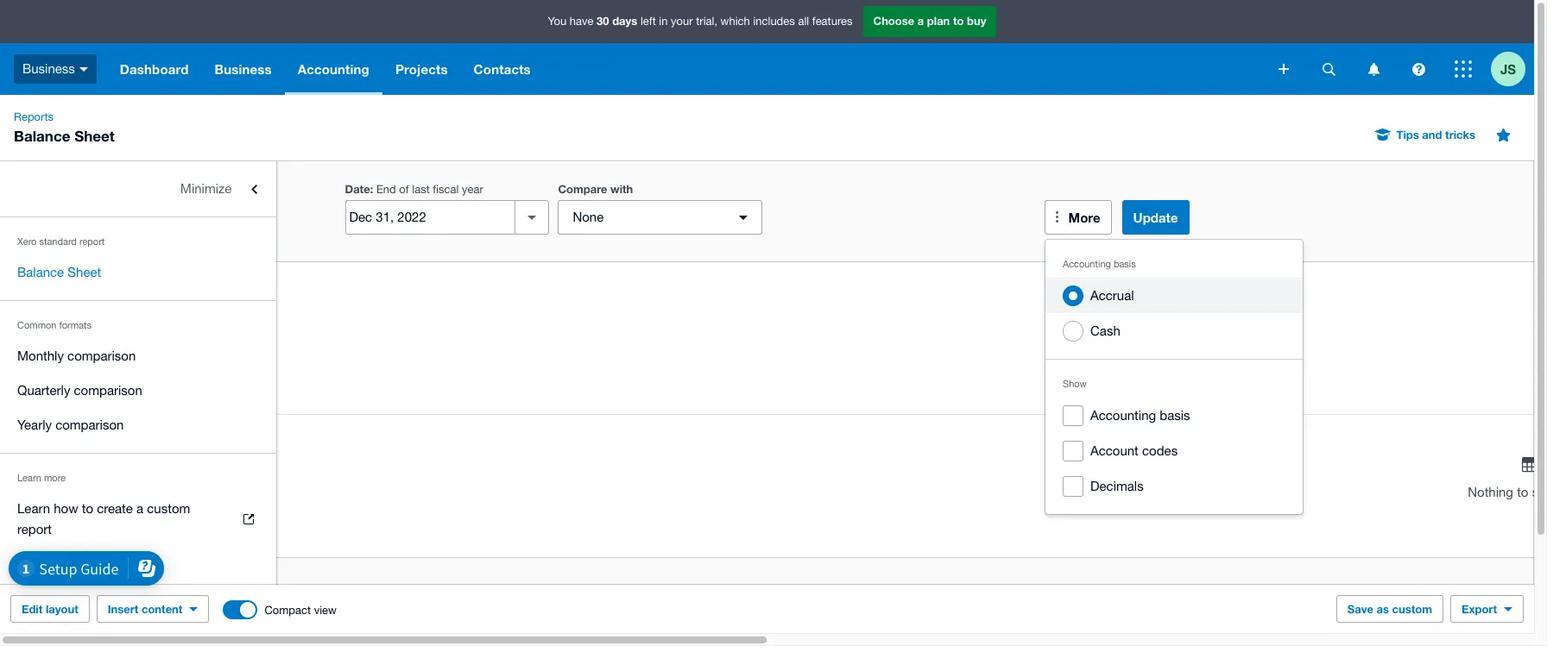 Task type: vqa. For each thing, say whether or not it's contained in the screenshot.
svg icon inside Business popup button
yes



Task type: describe. For each thing, give the bounding box(es) containing it.
account codes
[[1091, 444, 1178, 459]]

31,
[[135, 351, 153, 366]]

dashboard
[[120, 61, 189, 77]]

yearly comparison link
[[0, 408, 276, 443]]

of inside "business as of december 31, 2022"
[[56, 351, 68, 366]]

tricks
[[1446, 128, 1476, 142]]

a inside learn how to create a custom report
[[136, 502, 143, 516]]

edit layout
[[22, 603, 78, 617]]

last
[[412, 183, 430, 196]]

1 vertical spatial accounting
[[1063, 259, 1111, 269]]

common formats
[[17, 320, 92, 331]]

to inside learn how to create a custom report
[[82, 502, 93, 516]]

accounting basis inside button
[[1091, 408, 1190, 423]]

list box containing accrual
[[1046, 240, 1303, 515]]

decimals
[[1091, 479, 1144, 494]]

with
[[611, 182, 633, 196]]

comparison for yearly comparison
[[55, 418, 124, 433]]

comparison for monthly comparison
[[67, 349, 136, 364]]

year
[[462, 183, 483, 196]]

which
[[721, 15, 750, 28]]

you have 30 days left in your trial, which includes all features
[[548, 14, 853, 28]]

standard
[[39, 237, 77, 247]]

december
[[71, 351, 131, 366]]

and
[[1423, 128, 1443, 142]]

custom inside learn how to create a custom report
[[147, 502, 190, 516]]

cash
[[1091, 324, 1121, 339]]

monthly
[[17, 349, 64, 364]]

learn for learn more
[[17, 473, 41, 484]]

as
[[38, 351, 53, 366]]

includes
[[753, 15, 795, 28]]

date : end of last fiscal year
[[345, 182, 483, 196]]

more
[[44, 473, 66, 484]]

accounting basis button
[[1046, 398, 1303, 433]]

1 horizontal spatial svg image
[[1368, 63, 1379, 76]]

:
[[370, 182, 373, 196]]

edit layout button
[[10, 596, 90, 623]]

projects button
[[382, 43, 461, 95]]

to inside report output element
[[1517, 485, 1529, 500]]

group containing accrual
[[1046, 240, 1303, 515]]

dashboard link
[[107, 43, 202, 95]]

learn more
[[17, 473, 66, 484]]

minimize button
[[0, 172, 276, 206]]

business button
[[202, 43, 285, 95]]

decimals button
[[1046, 469, 1303, 504]]

1 horizontal spatial to
[[953, 14, 964, 28]]

insert content button
[[96, 596, 209, 623]]

monthly comparison link
[[0, 339, 276, 374]]

1 horizontal spatial svg image
[[1323, 63, 1335, 76]]

reports balance sheet
[[14, 111, 115, 145]]

balance inside reports balance sheet
[[14, 127, 70, 145]]

export
[[1462, 603, 1497, 617]]

accounting inside 'popup button'
[[298, 61, 370, 77]]

business button
[[0, 43, 107, 95]]

fiscal
[[433, 183, 459, 196]]

compare with
[[558, 182, 633, 196]]

choose a plan to buy
[[873, 14, 987, 28]]

save as custom button
[[1337, 596, 1444, 623]]

nothing to sho
[[1468, 485, 1547, 500]]

plan
[[927, 14, 950, 28]]

save
[[1348, 603, 1374, 617]]

1 vertical spatial sheet
[[68, 265, 101, 280]]

navigation inside banner
[[107, 43, 1267, 95]]

tips and tricks
[[1397, 128, 1476, 142]]

Select end date field
[[346, 201, 515, 234]]

js button
[[1491, 43, 1535, 95]]

you
[[548, 15, 567, 28]]

more
[[1069, 210, 1101, 225]]

edit
[[22, 603, 43, 617]]

learn how to create a custom report link
[[0, 492, 276, 547]]

insert content
[[108, 603, 183, 617]]

days
[[612, 14, 638, 28]]

quarterly
[[17, 383, 70, 398]]

report inside learn how to create a custom report
[[17, 522, 52, 537]]

custom inside button
[[1393, 603, 1433, 617]]

learn for learn how to create a custom report
[[17, 502, 50, 516]]

accounting inside button
[[1091, 408, 1156, 423]]



Task type: locate. For each thing, give the bounding box(es) containing it.
reports link
[[7, 109, 60, 126]]

sheet inside reports balance sheet
[[74, 127, 115, 145]]

have
[[570, 15, 594, 28]]

balance sheet
[[17, 265, 101, 280]]

business inside popup button
[[22, 61, 75, 76]]

of right as
[[56, 351, 68, 366]]

basis inside accounting basis button
[[1160, 408, 1190, 423]]

1 vertical spatial learn
[[17, 502, 50, 516]]

as
[[1377, 603, 1389, 617]]

accrual
[[1091, 288, 1134, 303]]

2 horizontal spatial svg image
[[1412, 63, 1425, 76]]

2 vertical spatial comparison
[[55, 418, 124, 433]]

custom
[[147, 502, 190, 516], [1393, 603, 1433, 617]]

2 vertical spatial to
[[82, 502, 93, 516]]

1 vertical spatial balance
[[17, 265, 64, 280]]

1 horizontal spatial of
[[399, 183, 409, 196]]

codes
[[1142, 444, 1178, 459]]

accrual button
[[1046, 278, 1303, 313]]

export button
[[1451, 596, 1524, 623]]

balance down xero
[[17, 265, 64, 280]]

nothing
[[1468, 485, 1514, 500]]

1 horizontal spatial basis
[[1160, 408, 1190, 423]]

how
[[54, 502, 78, 516]]

balance sheet link
[[0, 256, 276, 290]]

sheet down the xero standard report
[[68, 265, 101, 280]]

business inside dropdown button
[[215, 61, 272, 77]]

list box
[[1046, 240, 1303, 515]]

0 vertical spatial basis
[[1114, 259, 1136, 269]]

left
[[641, 15, 656, 28]]

balance
[[14, 127, 70, 145], [17, 265, 64, 280]]

learn left more
[[17, 473, 41, 484]]

xero standard report
[[17, 237, 105, 247]]

learn inside learn how to create a custom report
[[17, 502, 50, 516]]

account codes button
[[1046, 433, 1303, 469]]

content
[[142, 603, 183, 617]]

view
[[314, 604, 337, 617]]

learn how to create a custom report
[[17, 502, 190, 537]]

2 vertical spatial accounting
[[1091, 408, 1156, 423]]

a right create
[[136, 502, 143, 516]]

xero
[[17, 237, 37, 247]]

report down learn more
[[17, 522, 52, 537]]

1 horizontal spatial report
[[79, 237, 105, 247]]

0 horizontal spatial basis
[[1114, 259, 1136, 269]]

0 horizontal spatial svg image
[[79, 67, 88, 71]]

0 vertical spatial sheet
[[74, 127, 115, 145]]

1 vertical spatial to
[[1517, 485, 1529, 500]]

1 vertical spatial custom
[[1393, 603, 1433, 617]]

choose
[[873, 14, 915, 28]]

report output element
[[38, 383, 1547, 537]]

basis
[[1114, 259, 1136, 269], [1160, 408, 1190, 423]]

contacts
[[474, 61, 531, 77]]

0 vertical spatial comparison
[[67, 349, 136, 364]]

accounting basis up account codes
[[1091, 408, 1190, 423]]

tips and tricks button
[[1366, 121, 1486, 149]]

formats
[[59, 320, 92, 331]]

1 learn from the top
[[17, 473, 41, 484]]

0 vertical spatial accounting
[[298, 61, 370, 77]]

0 vertical spatial accounting basis
[[1063, 259, 1136, 269]]

quarterly comparison
[[17, 383, 142, 398]]

basis up the account codes button
[[1160, 408, 1190, 423]]

2 learn from the top
[[17, 502, 50, 516]]

all
[[798, 15, 809, 28]]

yearly comparison
[[17, 418, 124, 433]]

projects
[[395, 61, 448, 77]]

insert
[[108, 603, 138, 617]]

business inside "business as of december 31, 2022"
[[38, 331, 91, 345]]

0 horizontal spatial svg image
[[1279, 64, 1289, 74]]

of inside date : end of last fiscal year
[[399, 183, 409, 196]]

business as of december 31, 2022
[[38, 331, 185, 366]]

learn
[[17, 473, 41, 484], [17, 502, 50, 516]]

1 horizontal spatial a
[[918, 14, 924, 28]]

0 vertical spatial custom
[[147, 502, 190, 516]]

0 horizontal spatial custom
[[147, 502, 190, 516]]

compact
[[265, 604, 311, 617]]

report right the standard
[[79, 237, 105, 247]]

2 horizontal spatial svg image
[[1455, 60, 1472, 78]]

comparison for quarterly comparison
[[74, 383, 142, 398]]

svg image
[[1455, 60, 1472, 78], [1323, 63, 1335, 76], [1279, 64, 1289, 74]]

compare
[[558, 182, 607, 196]]

accounting basis up accrual
[[1063, 259, 1136, 269]]

navigation containing dashboard
[[107, 43, 1267, 95]]

your
[[671, 15, 693, 28]]

a left plan
[[918, 14, 924, 28]]

accounting basis
[[1063, 259, 1136, 269], [1091, 408, 1190, 423]]

save as custom
[[1348, 603, 1433, 617]]

sheet up minimize button at the top left of the page
[[74, 127, 115, 145]]

0 horizontal spatial of
[[56, 351, 68, 366]]

2022
[[157, 351, 185, 366]]

buy
[[967, 14, 987, 28]]

accounting
[[298, 61, 370, 77], [1063, 259, 1111, 269], [1091, 408, 1156, 423]]

none
[[573, 210, 604, 225]]

0 vertical spatial a
[[918, 14, 924, 28]]

none button
[[558, 200, 763, 235]]

comparison down formats
[[67, 349, 136, 364]]

navigation
[[107, 43, 1267, 95]]

0 horizontal spatial to
[[82, 502, 93, 516]]

0 vertical spatial balance
[[14, 127, 70, 145]]

comparison down december
[[74, 383, 142, 398]]

sho
[[1532, 485, 1547, 500]]

Report title field
[[33, 284, 1538, 324]]

custom right create
[[147, 502, 190, 516]]

1 vertical spatial basis
[[1160, 408, 1190, 423]]

to right how
[[82, 502, 93, 516]]

1 vertical spatial of
[[56, 351, 68, 366]]

learn down learn more
[[17, 502, 50, 516]]

yearly
[[17, 418, 52, 433]]

reports
[[14, 111, 54, 123]]

accounting button
[[285, 43, 382, 95]]

1 vertical spatial accounting basis
[[1091, 408, 1190, 423]]

1 horizontal spatial custom
[[1393, 603, 1433, 617]]

end
[[376, 183, 396, 196]]

30
[[597, 14, 609, 28]]

balance down reports link on the top of the page
[[14, 127, 70, 145]]

2 horizontal spatial to
[[1517, 485, 1529, 500]]

0 vertical spatial learn
[[17, 473, 41, 484]]

of left last
[[399, 183, 409, 196]]

minimize
[[180, 181, 232, 196]]

cash button
[[1046, 313, 1303, 349]]

svg image
[[1368, 63, 1379, 76], [1412, 63, 1425, 76], [79, 67, 88, 71]]

update
[[1133, 210, 1178, 225]]

basis up accrual
[[1114, 259, 1136, 269]]

0 horizontal spatial report
[[17, 522, 52, 537]]

contacts button
[[461, 43, 544, 95]]

to left sho
[[1517, 485, 1529, 500]]

banner containing js
[[0, 0, 1535, 95]]

features
[[812, 15, 853, 28]]

tips
[[1397, 128, 1419, 142]]

in
[[659, 15, 668, 28]]

quarterly comparison link
[[0, 374, 276, 408]]

banner
[[0, 0, 1535, 95]]

list of convenience dates image
[[515, 200, 550, 235]]

0 vertical spatial report
[[79, 237, 105, 247]]

js
[[1501, 61, 1516, 76]]

to
[[953, 14, 964, 28], [1517, 485, 1529, 500], [82, 502, 93, 516]]

comparison down quarterly comparison
[[55, 418, 124, 433]]

compact view
[[265, 604, 337, 617]]

trial,
[[696, 15, 718, 28]]

0 vertical spatial of
[[399, 183, 409, 196]]

more button
[[1045, 200, 1112, 235]]

monthly comparison
[[17, 349, 136, 364]]

report
[[79, 237, 105, 247], [17, 522, 52, 537]]

custom right as on the right bottom of page
[[1393, 603, 1433, 617]]

to left buy
[[953, 14, 964, 28]]

a
[[918, 14, 924, 28], [136, 502, 143, 516]]

1 vertical spatial a
[[136, 502, 143, 516]]

create
[[97, 502, 133, 516]]

1 vertical spatial comparison
[[74, 383, 142, 398]]

svg image inside business popup button
[[79, 67, 88, 71]]

date
[[345, 182, 370, 196]]

common
[[17, 320, 57, 331]]

0 vertical spatial to
[[953, 14, 964, 28]]

remove from favorites image
[[1486, 117, 1521, 152]]

1 vertical spatial report
[[17, 522, 52, 537]]

group
[[1046, 240, 1303, 515]]

layout
[[46, 603, 78, 617]]

0 horizontal spatial a
[[136, 502, 143, 516]]



